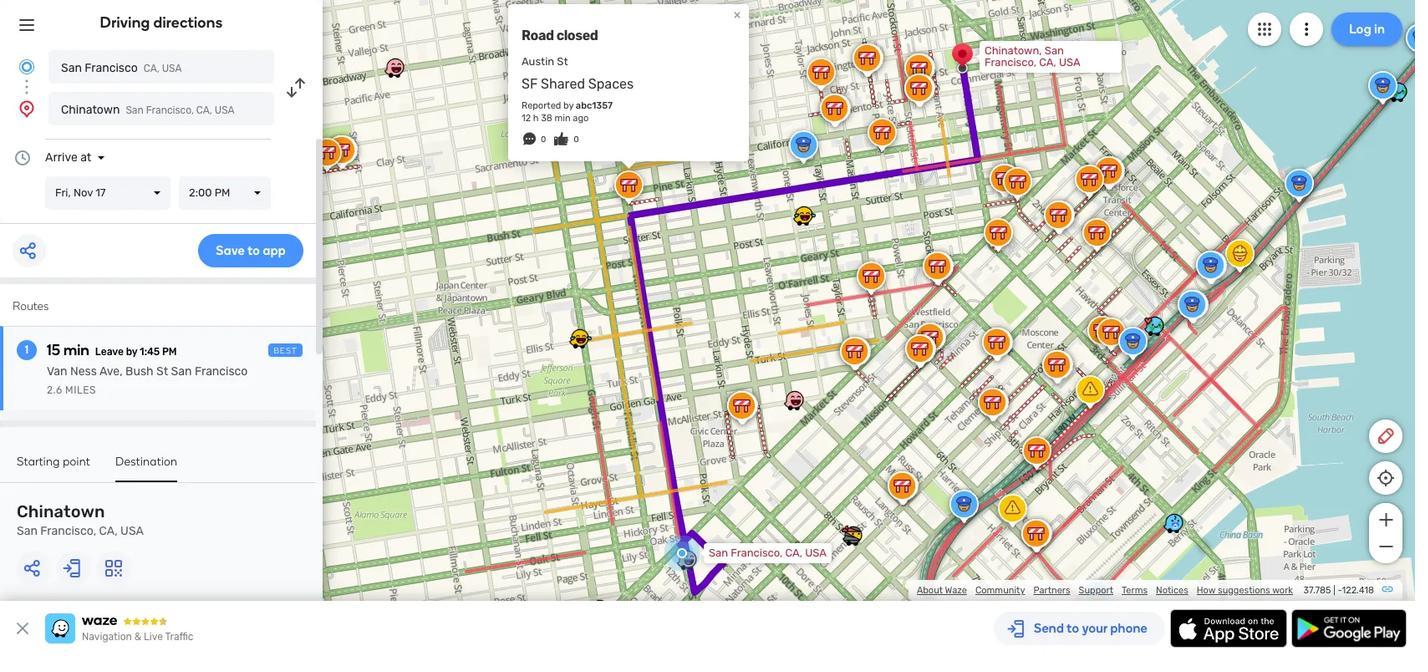 Task type: locate. For each thing, give the bounding box(es) containing it.
pm inside list box
[[215, 186, 230, 199]]

0 horizontal spatial st
[[156, 364, 168, 379]]

chinatown san francisco, ca, usa down san francisco ca, usa on the left top
[[61, 103, 234, 117]]

point
[[63, 455, 90, 469]]

ca, inside san francisco ca, usa
[[144, 63, 159, 74]]

zoom in image
[[1375, 510, 1396, 530]]

0 vertical spatial pm
[[215, 186, 230, 199]]

1 horizontal spatial min
[[555, 113, 571, 124]]

2:00 pm
[[189, 186, 230, 199]]

pm right 2:00
[[215, 186, 230, 199]]

at
[[80, 150, 91, 165]]

min up ness
[[64, 341, 89, 359]]

starting point
[[17, 455, 90, 469]]

2:00
[[189, 186, 212, 199]]

-
[[1338, 585, 1342, 596]]

navigation
[[82, 631, 132, 643]]

min inside sf shared spaces reported by abc1357 12 h 38 min ago
[[555, 113, 571, 124]]

driving
[[100, 13, 150, 32]]

0 vertical spatial by
[[563, 100, 574, 111]]

1 horizontal spatial pm
[[215, 186, 230, 199]]

0 horizontal spatial pm
[[162, 346, 177, 358]]

traffic
[[165, 631, 193, 643]]

fri,
[[55, 186, 71, 199]]

0 vertical spatial chinatown san francisco, ca, usa
[[61, 103, 234, 117]]

van ness ave, bush st san francisco 2.6 miles
[[47, 364, 248, 396]]

francisco inside van ness ave, bush st san francisco 2.6 miles
[[195, 364, 248, 379]]

bush
[[125, 364, 153, 379]]

1 horizontal spatial 0
[[574, 135, 579, 145]]

zoom out image
[[1375, 537, 1396, 557]]

0 vertical spatial chinatown
[[61, 103, 120, 117]]

1 horizontal spatial francisco
[[195, 364, 248, 379]]

x image
[[13, 619, 33, 639]]

by inside 15 min leave by 1:45 pm
[[126, 346, 137, 358]]

chinatown up 'at'
[[61, 103, 120, 117]]

st right bush
[[156, 364, 168, 379]]

1 vertical spatial min
[[64, 341, 89, 359]]

navigation & live traffic
[[82, 631, 193, 643]]

leave
[[95, 346, 124, 358]]

chinatown san francisco, ca, usa down point
[[17, 501, 144, 538]]

by
[[563, 100, 574, 111], [126, 346, 137, 358]]

1 vertical spatial st
[[156, 364, 168, 379]]

arrive at
[[45, 150, 91, 165]]

17
[[95, 186, 106, 199]]

suggestions
[[1218, 585, 1270, 596]]

0 vertical spatial francisco
[[85, 61, 138, 75]]

chinatown san francisco, ca, usa
[[61, 103, 234, 117], [17, 501, 144, 538]]

pm right 1:45
[[162, 346, 177, 358]]

francisco, inside chinatown, san francisco, ca, usa
[[985, 56, 1036, 69]]

sf shared spaces reported by abc1357 12 h 38 min ago
[[522, 76, 637, 124]]

van
[[47, 364, 67, 379]]

15
[[47, 341, 60, 359]]

community
[[975, 585, 1025, 596]]

reported
[[522, 100, 561, 111]]

abc1357
[[576, 100, 613, 111]]

ca,
[[1039, 56, 1056, 69], [144, 63, 159, 74], [196, 104, 212, 116], [99, 524, 118, 538], [785, 547, 802, 559]]

francisco
[[85, 61, 138, 75], [195, 364, 248, 379]]

×
[[733, 7, 741, 22]]

pm inside 15 min leave by 1:45 pm
[[162, 346, 177, 358]]

ness
[[70, 364, 97, 379]]

pm
[[215, 186, 230, 199], [162, 346, 177, 358]]

st
[[557, 55, 568, 68], [156, 364, 168, 379]]

0 horizontal spatial 0
[[541, 135, 546, 145]]

sf
[[522, 76, 537, 92]]

1 horizontal spatial by
[[563, 100, 574, 111]]

15 min leave by 1:45 pm
[[47, 341, 177, 359]]

terms link
[[1122, 585, 1148, 596]]

0 vertical spatial st
[[557, 55, 568, 68]]

0 down ago
[[574, 135, 579, 145]]

st up the shared
[[557, 55, 568, 68]]

&
[[134, 631, 141, 643]]

1 vertical spatial francisco
[[195, 364, 248, 379]]

1 vertical spatial by
[[126, 346, 137, 358]]

0 horizontal spatial by
[[126, 346, 137, 358]]

chinatown down starting point button
[[17, 501, 105, 522]]

by up ago
[[563, 100, 574, 111]]

francisco down driving
[[85, 61, 138, 75]]

chinatown
[[61, 103, 120, 117], [17, 501, 105, 522]]

37.785
[[1303, 585, 1331, 596]]

francisco right bush
[[195, 364, 248, 379]]

driving directions
[[100, 13, 223, 32]]

usa
[[1059, 56, 1080, 69], [162, 63, 182, 74], [215, 104, 234, 116], [120, 524, 144, 538], [805, 547, 827, 559]]

by inside sf shared spaces reported by abc1357 12 h 38 min ago
[[563, 100, 574, 111]]

chinatown, san francisco, ca, usa
[[985, 44, 1080, 69]]

1 vertical spatial pm
[[162, 346, 177, 358]]

min right 38
[[555, 113, 571, 124]]

work
[[1272, 585, 1293, 596]]

0 horizontal spatial francisco
[[85, 61, 138, 75]]

ave,
[[99, 364, 123, 379]]

by left 1:45
[[126, 346, 137, 358]]

how suggestions work link
[[1197, 585, 1293, 596]]

1 0 from the left
[[541, 135, 546, 145]]

37.785 | -122.418
[[1303, 585, 1374, 596]]

chinatown,
[[985, 44, 1042, 57]]

current location image
[[17, 57, 37, 77]]

san
[[1045, 44, 1064, 57], [61, 61, 82, 75], [126, 104, 144, 116], [171, 364, 192, 379], [17, 524, 38, 538], [709, 547, 728, 559]]

38
[[541, 113, 552, 124]]

|
[[1333, 585, 1336, 596]]

min
[[555, 113, 571, 124], [64, 341, 89, 359]]

0 down 38
[[541, 135, 546, 145]]

san inside chinatown, san francisco, ca, usa
[[1045, 44, 1064, 57]]

ca, inside chinatown, san francisco, ca, usa
[[1039, 56, 1056, 69]]

francisco,
[[985, 56, 1036, 69], [146, 104, 194, 116], [40, 524, 96, 538], [731, 547, 783, 559]]

austin
[[522, 55, 554, 68]]

0 vertical spatial min
[[555, 113, 571, 124]]

0
[[541, 135, 546, 145], [574, 135, 579, 145]]

0 horizontal spatial min
[[64, 341, 89, 359]]



Task type: vqa. For each thing, say whether or not it's contained in the screenshot.
MONTEBELLO CA, USA
no



Task type: describe. For each thing, give the bounding box(es) containing it.
1 vertical spatial chinatown
[[17, 501, 105, 522]]

1
[[25, 343, 29, 357]]

how
[[1197, 585, 1216, 596]]

destination
[[115, 455, 177, 469]]

usa inside chinatown, san francisco, ca, usa
[[1059, 56, 1080, 69]]

partners
[[1033, 585, 1070, 596]]

waze
[[945, 585, 967, 596]]

support
[[1079, 585, 1113, 596]]

nov
[[73, 186, 93, 199]]

122.418
[[1342, 585, 1374, 596]]

usa inside san francisco ca, usa
[[162, 63, 182, 74]]

directions
[[153, 13, 223, 32]]

clock image
[[13, 148, 33, 168]]

routes
[[13, 299, 49, 313]]

terms
[[1122, 585, 1148, 596]]

about waze link
[[917, 585, 967, 596]]

starting point button
[[17, 455, 90, 481]]

1:45
[[140, 346, 160, 358]]

community link
[[975, 585, 1025, 596]]

closed
[[556, 27, 598, 43]]

fri, nov 17
[[55, 186, 106, 199]]

live
[[144, 631, 163, 643]]

road
[[522, 27, 554, 43]]

notices link
[[1156, 585, 1188, 596]]

notices
[[1156, 585, 1188, 596]]

fri, nov 17 list box
[[45, 176, 171, 210]]

support link
[[1079, 585, 1113, 596]]

arrive
[[45, 150, 78, 165]]

2:00 pm list box
[[179, 176, 271, 210]]

miles
[[65, 384, 96, 396]]

austin st
[[522, 55, 568, 68]]

pencil image
[[1376, 426, 1396, 446]]

link image
[[1381, 583, 1394, 596]]

shared
[[541, 76, 585, 92]]

location image
[[17, 99, 37, 119]]

1 horizontal spatial st
[[557, 55, 568, 68]]

about waze community partners support terms notices how suggestions work
[[917, 585, 1293, 596]]

starting
[[17, 455, 60, 469]]

× link
[[730, 7, 745, 22]]

ago
[[573, 113, 589, 124]]

spaces
[[588, 76, 634, 92]]

h
[[533, 113, 539, 124]]

san francisco, ca, usa
[[709, 547, 827, 559]]

2 0 from the left
[[574, 135, 579, 145]]

partners link
[[1033, 585, 1070, 596]]

2.6
[[47, 384, 62, 396]]

best
[[273, 346, 298, 356]]

12
[[522, 113, 531, 124]]

st inside van ness ave, bush st san francisco 2.6 miles
[[156, 364, 168, 379]]

san francisco ca, usa
[[61, 61, 182, 75]]

about
[[917, 585, 943, 596]]

road closed
[[522, 27, 598, 43]]

destination button
[[115, 455, 177, 482]]

san inside van ness ave, bush st san francisco 2.6 miles
[[171, 364, 192, 379]]

1 vertical spatial chinatown san francisco, ca, usa
[[17, 501, 144, 538]]



